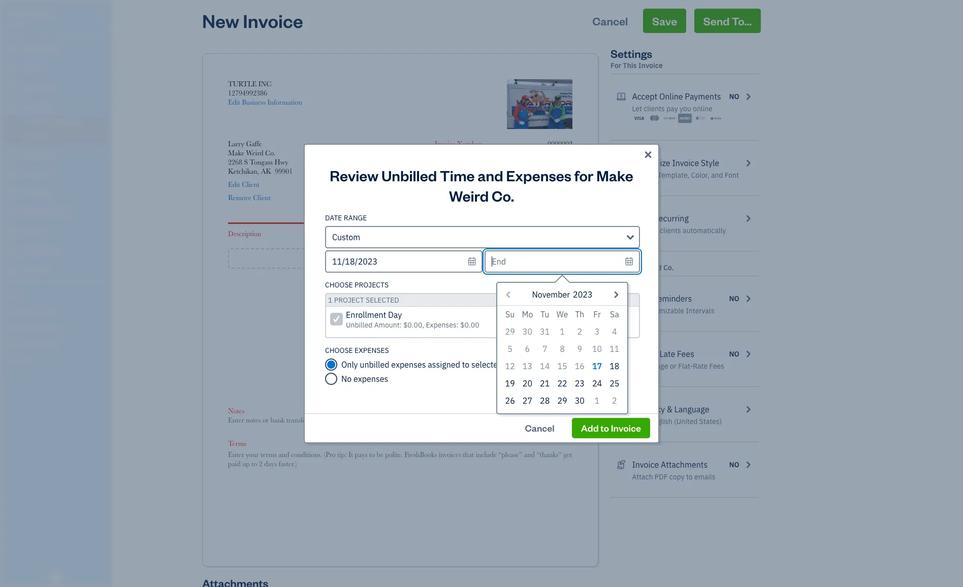 Task type: locate. For each thing, give the bounding box(es) containing it.
2 vertical spatial $0.00
[[557, 365, 572, 373]]

1 horizontal spatial (
[[481, 365, 482, 373]]

make
[[228, 149, 244, 157], [596, 166, 633, 185], [632, 213, 652, 224], [623, 263, 641, 272]]

clients down recurring
[[660, 226, 681, 235]]

or
[[670, 362, 676, 371]]

1 left project
[[328, 296, 332, 305]]

to left usd,
[[601, 422, 609, 434]]

usd
[[476, 189, 491, 198], [482, 365, 497, 373]]

expenses
[[506, 166, 571, 185]]

date left of
[[435, 151, 449, 159]]

End date in MM/DD/YYYY format text field
[[485, 250, 640, 273]]

a inside subtotal add a discount tax
[[468, 296, 471, 304]]

weird inside larry gaffe make weird co. 2268 s tongass hwy ketchikan, ak  99901 edit client remove client
[[246, 149, 263, 157]]

0 vertical spatial amount
[[435, 189, 458, 198]]

turtle inside the turtle inc 12794992386 edit business information
[[228, 80, 257, 88]]

4 no from the top
[[729, 460, 739, 469]]

1 chevronright image from the top
[[743, 90, 753, 103]]

choose up "only"
[[325, 346, 353, 355]]

cancel button down 28 on the bottom of the page
[[516, 418, 564, 438]]

send left to...
[[703, 14, 730, 28]]

( for amount due ( usd )
[[474, 189, 476, 198]]

due for amount due ( usd )
[[460, 189, 472, 198]]

co. up the tongass
[[265, 149, 276, 157]]

3 chevronright image from the top
[[743, 293, 753, 305]]

1 vertical spatial (
[[481, 365, 482, 373]]

projects
[[355, 280, 389, 290]]

invoice image
[[7, 102, 19, 112]]

turtle for turtle inc 12794992386 edit business information
[[228, 80, 257, 88]]

0 vertical spatial for
[[611, 61, 621, 70]]

2 for from the top
[[611, 263, 621, 272]]

amount for amount due ( usd ) request a deposit
[[441, 365, 465, 373]]

0 vertical spatial 1
[[328, 296, 332, 305]]

cancel up settings
[[592, 14, 628, 28]]

recurring
[[654, 213, 689, 224]]

intervals
[[686, 306, 714, 315]]

0 vertical spatial fees
[[677, 349, 694, 359]]

turtle
[[8, 9, 37, 19], [228, 80, 257, 88]]

0 horizontal spatial (
[[474, 189, 476, 198]]

0 horizontal spatial unbilled
[[346, 321, 373, 330]]

and for font
[[711, 171, 723, 180]]

0 horizontal spatial add
[[383, 252, 402, 265]]

2 button down 25
[[606, 392, 623, 409]]

amount left the paid
[[461, 338, 484, 346]]

0 horizontal spatial co.
[[265, 149, 276, 157]]

to inside 'button'
[[601, 422, 609, 434]]

0 horizontal spatial inc
[[39, 9, 53, 19]]

3 button
[[588, 323, 606, 340]]

29 button down 22
[[554, 392, 571, 409]]

0.00 0.00
[[560, 327, 572, 344]]

edit up remove
[[228, 180, 240, 188]]

2 button
[[571, 323, 588, 340], [606, 392, 623, 409]]

a left discount
[[468, 296, 471, 304]]

0 vertical spatial edit
[[228, 98, 240, 106]]

and
[[478, 166, 503, 185], [711, 171, 723, 180]]

) for amount due ( usd )
[[491, 189, 492, 198]]

co. down reference number 'text box'
[[492, 186, 514, 205]]

cancel down 28 on the bottom of the page
[[525, 422, 555, 434]]

2 choose from the top
[[325, 346, 353, 355]]

inc inside turtle inc owner
[[39, 9, 53, 19]]

0 vertical spatial cancel
[[592, 14, 628, 28]]

1 horizontal spatial send
[[703, 14, 730, 28]]

and up amount due ( usd )
[[478, 166, 503, 185]]

17 button
[[588, 358, 606, 375]]

estimate image
[[7, 83, 19, 93]]

make inside review unbilled time and expenses for make weird co.
[[596, 166, 633, 185]]

1 horizontal spatial co.
[[492, 186, 514, 205]]

0.00 left 9
[[560, 336, 572, 344]]

26
[[505, 396, 515, 406]]

1 for from the top
[[611, 61, 621, 70]]

add inside button
[[383, 252, 402, 265]]

weird
[[246, 149, 263, 157], [449, 186, 489, 205], [642, 263, 662, 272]]

choose projects
[[325, 280, 389, 290]]

november
[[532, 290, 570, 300]]

0 horizontal spatial and
[[478, 166, 503, 185]]

0 horizontal spatial 29
[[505, 327, 515, 337]]

1 horizontal spatial cancel button
[[583, 9, 637, 33]]

discount
[[473, 296, 499, 304]]

) left 12
[[497, 365, 499, 373]]

turtle up owner
[[8, 9, 37, 19]]

1 for topmost 1 button
[[560, 327, 565, 337]]

send for send to...
[[703, 14, 730, 28]]

payment image
[[7, 150, 19, 160]]

1 vertical spatial to
[[601, 422, 609, 434]]

client right remove
[[253, 194, 271, 202]]

30 button down 23 at the right bottom
[[571, 392, 588, 409]]

1 vertical spatial )
[[497, 365, 499, 373]]

$0.00 up 22 button
[[557, 365, 572, 373]]

2 right 0.00 0.00
[[577, 327, 582, 337]]

grid containing su
[[501, 306, 623, 409]]

selected
[[366, 296, 399, 305]]

visa image
[[632, 113, 646, 123]]

1 horizontal spatial inc
[[258, 80, 271, 88]]

flat-
[[678, 362, 693, 371]]

21
[[540, 378, 550, 389]]

0 horizontal spatial 2 button
[[571, 323, 588, 340]]

a left line
[[404, 252, 410, 265]]

30
[[523, 327, 532, 337], [575, 396, 585, 406]]

0 vertical spatial expenses
[[391, 360, 426, 370]]

0 horizontal spatial 1 button
[[554, 323, 571, 340]]

0.00 left 2023
[[560, 287, 572, 295]]

dashboard image
[[7, 44, 19, 54]]

add right plus icon
[[383, 252, 402, 265]]

1 button down 24
[[588, 392, 606, 409]]

and down style
[[711, 171, 723, 180]]

1 horizontal spatial 29
[[557, 396, 567, 406]]

1 vertical spatial 2
[[612, 396, 617, 406]]

and for expenses
[[478, 166, 503, 185]]

gaffe
[[246, 140, 262, 148]]

larry
[[228, 140, 244, 148]]

number
[[457, 140, 481, 148]]

1 horizontal spatial a
[[468, 296, 471, 304]]

make right 'for'
[[596, 166, 633, 185]]

chart image
[[7, 246, 19, 257]]

$0.00 down expenses
[[552, 188, 572, 198]]

0 horizontal spatial weird
[[246, 149, 263, 157]]

1 horizontal spatial weird
[[449, 186, 489, 205]]

1 vertical spatial expenses
[[354, 374, 388, 384]]

14
[[540, 361, 550, 371]]

choose expenses option group
[[325, 346, 640, 385]]

chevronright image
[[743, 90, 753, 103], [743, 212, 753, 225], [743, 293, 753, 305]]

send for send reminders
[[632, 294, 651, 304]]

2 vertical spatial weird
[[642, 263, 662, 272]]

for
[[611, 61, 621, 70], [611, 263, 621, 272]]

12794992386
[[228, 89, 267, 97]]

0 vertical spatial a
[[404, 252, 410, 265]]

0 vertical spatial (
[[474, 189, 476, 198]]

due for amount due ( usd ) request a deposit
[[467, 365, 479, 373]]

0 vertical spatial cancel button
[[583, 9, 637, 33]]

( down time
[[474, 189, 476, 198]]

turtle inside turtle inc owner
[[8, 9, 37, 19]]

0 horizontal spatial 2
[[577, 327, 582, 337]]

2 vertical spatial due
[[467, 365, 479, 373]]

0 horizontal spatial to
[[462, 360, 469, 370]]

1 button down we
[[554, 323, 571, 340]]

0 horizontal spatial 30
[[523, 327, 532, 337]]

cancel inside review unbilled time and expenses for make weird co. dialog
[[525, 422, 555, 434]]

1 horizontal spatial and
[[711, 171, 723, 180]]

cancel for save
[[592, 14, 628, 28]]

0.00 down we
[[560, 327, 572, 335]]

main element
[[0, 0, 137, 587]]

30 down 23 at the right bottom
[[575, 396, 585, 406]]

sa
[[610, 309, 619, 320]]

2 vertical spatial add
[[581, 422, 599, 434]]

1 horizontal spatial to
[[601, 422, 609, 434]]

turtle inc owner
[[8, 9, 53, 28]]

cancel for add to invoice
[[525, 422, 555, 434]]

date down "date of issue"
[[449, 162, 463, 170]]

send reminders
[[632, 294, 692, 304]]

1 vertical spatial 1 button
[[588, 392, 606, 409]]

chevronright image
[[743, 157, 753, 169], [743, 348, 753, 360], [743, 403, 753, 416], [743, 459, 753, 471]]

( up deposit
[[481, 365, 482, 373]]

november 2023
[[532, 290, 593, 300]]

choose expenses
[[325, 346, 389, 355]]

due inside the amount due ( usd ) request a deposit
[[467, 365, 479, 373]]

0 horizontal spatial 30 button
[[519, 323, 536, 340]]

and inside review unbilled time and expenses for make weird co.
[[478, 166, 503, 185]]

3 no from the top
[[729, 349, 739, 359]]

project
[[334, 296, 364, 305]]

29 down 22
[[557, 396, 567, 406]]

chevronright image for send reminders
[[743, 293, 753, 305]]

$0.00 inside 1 project selected enrollment day unbilled amount: $0.00, expenses: $0.00
[[460, 321, 479, 330]]

2 for top 2 button
[[577, 327, 582, 337]]

1 no from the top
[[729, 92, 739, 101]]

tongass
[[250, 158, 273, 166]]

Enter an Invoice # text field
[[547, 140, 572, 148]]

enrollment
[[346, 310, 386, 320]]

edit down the 12794992386 in the left top of the page
[[228, 98, 240, 106]]

ketchikan,
[[228, 167, 259, 175]]

turtle for turtle inc owner
[[8, 9, 37, 19]]

apple pay image
[[694, 113, 707, 123]]

2 button down th
[[571, 323, 588, 340]]

0 vertical spatial unbilled
[[381, 166, 437, 185]]

a left deposit
[[472, 374, 475, 383]]

0 vertical spatial 2 button
[[571, 323, 588, 340]]

2 edit from the top
[[228, 180, 240, 188]]

1 horizontal spatial add
[[454, 296, 466, 304]]

time
[[440, 166, 475, 185]]

make down larry
[[228, 149, 244, 157]]

1 horizontal spatial 1 button
[[588, 392, 606, 409]]

add down 24
[[581, 422, 599, 434]]

0 horizontal spatial 1
[[328, 296, 332, 305]]

report image
[[7, 266, 19, 276]]

1 vertical spatial date
[[449, 162, 463, 170]]

2 vertical spatial a
[[472, 374, 475, 383]]

to right copy
[[686, 472, 693, 482]]

plus image
[[369, 253, 381, 264]]

1 vertical spatial co.
[[492, 186, 514, 205]]

0 vertical spatial 2
[[577, 327, 582, 337]]

add inside 'button'
[[581, 422, 599, 434]]

0 vertical spatial usd
[[476, 189, 491, 198]]

0 horizontal spatial cancel
[[525, 422, 555, 434]]

new
[[202, 9, 239, 33]]

29 down the su
[[505, 327, 515, 337]]

discover image
[[663, 113, 677, 123]]

fees up flat-
[[677, 349, 694, 359]]

1 vertical spatial 30 button
[[571, 392, 588, 409]]

1 horizontal spatial 2
[[612, 396, 617, 406]]

2
[[577, 327, 582, 337], [612, 396, 617, 406]]

choose for choose projects
[[325, 280, 353, 290]]

team members image
[[8, 308, 109, 316]]

timer image
[[7, 208, 19, 218]]

add left discount
[[454, 296, 466, 304]]

weird down time
[[449, 186, 489, 205]]

font
[[725, 171, 739, 180]]

30 button up the 6
[[519, 323, 536, 340]]

0 horizontal spatial a
[[404, 252, 410, 265]]

8
[[560, 344, 565, 354]]

0 vertical spatial turtle
[[8, 9, 37, 19]]

31 button
[[536, 323, 554, 340]]

0.00 left th
[[560, 307, 572, 315]]

bill your clients automatically
[[632, 226, 726, 235]]

due up request a deposit button
[[467, 365, 479, 373]]

) up date range field
[[491, 189, 492, 198]]

expenses down unbilled
[[354, 374, 388, 384]]

1 horizontal spatial fees
[[709, 362, 724, 371]]

1 choose from the top
[[325, 280, 353, 290]]

copy
[[669, 472, 685, 482]]

1 vertical spatial add
[[454, 296, 466, 304]]

1 horizontal spatial 30
[[575, 396, 585, 406]]

cancel button
[[583, 9, 637, 33], [516, 418, 564, 438]]

) for amount due ( usd ) request a deposit
[[497, 365, 499, 373]]

inc for turtle inc 12794992386 edit business information
[[258, 80, 271, 88]]

4 button
[[606, 323, 623, 340]]

settings for this invoice
[[611, 46, 663, 70]]

30 down mo at the bottom right of the page
[[523, 327, 532, 337]]

clients down accept
[[644, 104, 665, 113]]

tax
[[488, 307, 499, 315]]

amount down reference
[[435, 189, 458, 198]]

currencyandlanguage image
[[617, 403, 626, 416]]

edit inside the turtle inc 12794992386 edit business information
[[228, 98, 240, 106]]

client up remove client button
[[242, 180, 259, 188]]

weird up send reminders
[[642, 263, 662, 272]]

2023
[[573, 290, 593, 300]]

29
[[505, 327, 515, 337], [557, 396, 567, 406]]

1 inside 1 project selected enrollment day unbilled amount: $0.00, expenses: $0.00
[[328, 296, 332, 305]]

unbilled down enrollment
[[346, 321, 373, 330]]

0 vertical spatial )
[[491, 189, 492, 198]]

1 vertical spatial clients
[[660, 226, 681, 235]]

amount
[[435, 189, 458, 198], [461, 338, 484, 346], [441, 365, 465, 373]]

14 button
[[536, 358, 554, 375]]

12 button
[[501, 358, 519, 375]]

amount inside the amount due ( usd ) request a deposit
[[441, 365, 465, 373]]

for left this
[[611, 61, 621, 70]]

30 button
[[519, 323, 536, 340], [571, 392, 588, 409]]

usd inside the amount due ( usd ) request a deposit
[[482, 365, 497, 373]]

choose
[[325, 280, 353, 290], [325, 346, 353, 355]]

color,
[[691, 171, 709, 180]]

add for add to invoice
[[581, 422, 599, 434]]

date range
[[325, 213, 367, 222]]

weird inside review unbilled time and expenses for make weird co.
[[449, 186, 489, 205]]

a inside button
[[404, 252, 410, 265]]

0 vertical spatial weird
[[246, 149, 263, 157]]

send to... button
[[694, 9, 761, 33]]

2 down 25
[[612, 396, 617, 406]]

chevronright image for accept online payments
[[743, 90, 753, 103]]

1 vertical spatial cancel button
[[516, 418, 564, 438]]

1 horizontal spatial cancel
[[592, 14, 628, 28]]

1 edit from the top
[[228, 98, 240, 106]]

1 up the 8
[[560, 327, 565, 337]]

latefees image
[[617, 348, 626, 360]]

1 vertical spatial chevronright image
[[743, 212, 753, 225]]

terms
[[228, 439, 246, 448]]

1 vertical spatial 2 button
[[606, 392, 623, 409]]

1 vertical spatial 29
[[557, 396, 567, 406]]

0 horizontal spatial cancel button
[[516, 418, 564, 438]]

0 vertical spatial 30 button
[[519, 323, 536, 340]]

late
[[660, 349, 675, 359]]

inc inside the turtle inc 12794992386 edit business information
[[258, 80, 271, 88]]

co. up reminders
[[663, 263, 674, 272]]

send inside button
[[703, 14, 730, 28]]

unbilled left time
[[381, 166, 437, 185]]

) inside the amount due ( usd ) request a deposit
[[497, 365, 499, 373]]

online
[[659, 91, 683, 102]]

unbilled inside 1 project selected enrollment day unbilled amount: $0.00, expenses: $0.00
[[346, 321, 373, 330]]

1 vertical spatial unbilled
[[346, 321, 373, 330]]

close image
[[643, 149, 653, 161]]

send
[[703, 14, 730, 28], [632, 294, 651, 304]]

( for amount due ( usd ) request a deposit
[[481, 365, 482, 373]]

23
[[575, 378, 585, 389]]

0 horizontal spatial )
[[491, 189, 492, 198]]

grid
[[501, 306, 623, 409]]

cancel button for add to invoice
[[516, 418, 564, 438]]

2 no from the top
[[729, 294, 739, 303]]

1 for right 1 button
[[595, 396, 600, 406]]

for up the latereminders icon
[[611, 263, 621, 272]]

bank image
[[709, 113, 723, 123]]

fees right the rate
[[709, 362, 724, 371]]

0.00
[[560, 287, 572, 295], [560, 307, 572, 315], [560, 327, 572, 335], [560, 336, 572, 344]]

0 vertical spatial to
[[462, 360, 469, 370]]

to up request a deposit button
[[462, 360, 469, 370]]

1 vertical spatial due
[[460, 189, 472, 198]]

turtle up the 12794992386 in the left top of the page
[[228, 80, 257, 88]]

edit inside larry gaffe make weird co. 2268 s tongass hwy ketchikan, ak  99901 edit client remove client
[[228, 180, 240, 188]]

send up at
[[632, 294, 651, 304]]

make up bill
[[632, 213, 652, 224]]

emails
[[694, 472, 715, 482]]

weird down gaffe
[[246, 149, 263, 157]]

accept online payments
[[632, 91, 721, 102]]

cancel button up settings
[[583, 9, 637, 33]]

1 vertical spatial weird
[[449, 186, 489, 205]]

due up reference
[[435, 162, 447, 170]]

make up the latereminders icon
[[623, 263, 641, 272]]

2 horizontal spatial add
[[581, 422, 599, 434]]

selected
[[471, 360, 503, 370]]

1 vertical spatial choose
[[325, 346, 353, 355]]

( inside the amount due ( usd ) request a deposit
[[481, 365, 482, 373]]

change template, color, and font
[[632, 171, 739, 180]]

$0.00 left total
[[460, 321, 479, 330]]

add inside subtotal add a discount tax
[[454, 296, 466, 304]]

29 button up 5
[[501, 323, 519, 340]]

co.
[[265, 149, 276, 157], [492, 186, 514, 205], [663, 263, 674, 272]]

0 vertical spatial inc
[[39, 9, 53, 19]]

1 down 24
[[595, 396, 600, 406]]

0 vertical spatial $0.00
[[552, 188, 572, 198]]

request a deposit button
[[447, 374, 499, 383]]

review
[[330, 166, 379, 185]]

1 horizontal spatial expenses
[[391, 360, 426, 370]]

charge late fees
[[632, 349, 694, 359]]

3 0.00 from the top
[[560, 327, 572, 335]]

day
[[388, 310, 402, 320]]

remove
[[228, 194, 251, 202]]

amount up request
[[441, 365, 465, 373]]

0 vertical spatial add
[[383, 252, 402, 265]]

co. inside larry gaffe make weird co. 2268 s tongass hwy ketchikan, ak  99901 edit client remove client
[[265, 149, 276, 157]]

1 horizontal spatial 2 button
[[606, 392, 623, 409]]

0 vertical spatial send
[[703, 14, 730, 28]]

due down time
[[460, 189, 472, 198]]

automatically
[[683, 226, 726, 235]]

1 vertical spatial 30
[[575, 396, 585, 406]]

customizable
[[641, 306, 684, 315]]

2 vertical spatial to
[[686, 472, 693, 482]]

expenses right unbilled
[[391, 360, 426, 370]]

choose inside option group
[[325, 346, 353, 355]]

choose up project
[[325, 280, 353, 290]]

2 vertical spatial amount
[[441, 365, 465, 373]]

1 horizontal spatial 1
[[560, 327, 565, 337]]

2 for bottommost 2 button
[[612, 396, 617, 406]]

onlinesales image
[[617, 90, 626, 103]]

18 button
[[606, 358, 623, 375]]

to...
[[732, 14, 752, 28]]

cancel button inside review unbilled time and expenses for make weird co. dialog
[[516, 418, 564, 438]]



Task type: vqa. For each thing, say whether or not it's contained in the screenshot.


Task type: describe. For each thing, give the bounding box(es) containing it.
0 vertical spatial date
[[435, 151, 449, 159]]

for inside settings for this invoice
[[611, 61, 621, 70]]

1 vertical spatial client
[[253, 194, 271, 202]]

0 horizontal spatial 29 button
[[501, 323, 519, 340]]

7 button
[[536, 340, 554, 358]]

bank connections image
[[8, 340, 109, 348]]

2 chevronright image from the top
[[743, 348, 753, 360]]

of
[[450, 151, 456, 159]]

3 chevronright image from the top
[[743, 403, 753, 416]]

online
[[693, 104, 713, 113]]

amount inside total amount paid
[[461, 338, 484, 346]]

no for invoice attachments
[[729, 460, 739, 469]]

amount:
[[374, 321, 402, 330]]

custom
[[332, 232, 360, 242]]

latereminders image
[[617, 293, 626, 305]]

issue
[[459, 151, 473, 159]]

mo
[[522, 309, 533, 320]]

4
[[612, 327, 617, 337]]

client image
[[7, 63, 19, 74]]

mastercard image
[[648, 113, 661, 123]]

2 horizontal spatial weird
[[642, 263, 662, 272]]

4 0.00 from the top
[[560, 336, 572, 344]]

17
[[592, 361, 602, 371]]

customize
[[632, 158, 670, 168]]

invoice attachments
[[632, 460, 708, 470]]

19
[[505, 378, 515, 389]]

0 vertical spatial 29
[[505, 327, 515, 337]]

expense image
[[7, 169, 19, 179]]

cancel button for save
[[583, 9, 637, 33]]

larry gaffe make weird co. 2268 s tongass hwy ketchikan, ak  99901 edit client remove client
[[228, 140, 293, 202]]

2 horizontal spatial co.
[[663, 263, 674, 272]]

reference
[[435, 173, 463, 181]]

information
[[267, 98, 302, 106]]

2268
[[228, 158, 242, 166]]

25
[[610, 378, 619, 389]]

10
[[592, 344, 602, 354]]

(united
[[674, 417, 698, 426]]

Reference Number text field
[[498, 173, 572, 181]]

usd for amount due ( usd ) request a deposit
[[482, 365, 497, 373]]

due date
[[435, 162, 463, 170]]

28
[[540, 396, 550, 406]]

0 vertical spatial client
[[242, 180, 259, 188]]

no for send reminders
[[729, 294, 739, 303]]

no
[[341, 374, 352, 384]]

1 horizontal spatial 29 button
[[554, 392, 571, 409]]

0 vertical spatial due
[[435, 162, 447, 170]]

1 project selected enrollment day unbilled amount: $0.00, expenses: $0.00
[[328, 296, 479, 330]]

4 chevronright image from the top
[[743, 459, 753, 471]]

2 0.00 from the top
[[560, 307, 572, 315]]

2 horizontal spatial to
[[686, 472, 693, 482]]

attachments
[[661, 460, 708, 470]]

0 vertical spatial 1 button
[[554, 323, 571, 340]]

24
[[592, 378, 602, 389]]

27 button
[[519, 392, 536, 409]]

money image
[[7, 227, 19, 237]]

turtle inc 12794992386 edit business information
[[228, 80, 302, 106]]

9
[[577, 344, 582, 354]]

20 button
[[519, 375, 536, 392]]

0 horizontal spatial fees
[[677, 349, 694, 359]]

deposit
[[477, 374, 499, 383]]

project image
[[7, 188, 19, 199]]

change
[[632, 171, 656, 180]]

1 vertical spatial fees
[[709, 362, 724, 371]]

at customizable intervals
[[632, 306, 714, 315]]

freshbooks image
[[48, 571, 64, 583]]

0 vertical spatial clients
[[644, 104, 665, 113]]

16
[[575, 361, 585, 371]]

inc for turtle inc owner
[[39, 9, 53, 19]]

date
[[325, 213, 342, 222]]

date of issue
[[435, 151, 473, 159]]

to inside choose expenses option group
[[462, 360, 469, 370]]

no for accept online payments
[[729, 92, 739, 101]]

review unbilled time and expenses for make weird co. dialog
[[0, 132, 963, 456]]

no expenses
[[341, 374, 388, 384]]

1 horizontal spatial 30 button
[[571, 392, 588, 409]]

add to invoice button
[[572, 418, 650, 438]]

9 button
[[571, 340, 588, 358]]

line
[[412, 252, 432, 265]]

usd for amount due ( usd )
[[476, 189, 491, 198]]

amount for amount due ( usd )
[[435, 189, 458, 198]]

american express image
[[678, 113, 692, 123]]

make inside larry gaffe make weird co. 2268 s tongass hwy ketchikan, ak  99901 edit client remove client
[[228, 149, 244, 157]]

style
[[701, 158, 719, 168]]

usd, english (united states)
[[632, 417, 722, 426]]

30 for 30 button to the right
[[575, 396, 585, 406]]

18
[[610, 361, 619, 371]]

attach
[[632, 472, 653, 482]]

$0.00,
[[403, 321, 424, 330]]

23 button
[[571, 375, 588, 392]]

we
[[557, 309, 568, 320]]

edit business information button
[[228, 98, 302, 107]]

amount due ( usd )
[[435, 189, 492, 198]]

3
[[595, 327, 600, 337]]

invoices image
[[617, 459, 626, 471]]

unbilled
[[360, 360, 389, 370]]

let clients pay you online
[[632, 104, 713, 113]]

su
[[505, 309, 515, 320]]

Notes text field
[[228, 416, 572, 425]]

16 button
[[571, 358, 588, 375]]

invoice inside settings for this invoice
[[638, 61, 663, 70]]

expenses:
[[426, 321, 459, 330]]

1 chevronright image from the top
[[743, 157, 753, 169]]

no for charge late fees
[[729, 349, 739, 359]]

7
[[542, 344, 547, 354]]

Start date in MM/DD/YYYY format text field
[[325, 250, 483, 273]]

items and services image
[[8, 324, 109, 332]]

apps image
[[8, 292, 109, 300]]

5
[[508, 344, 513, 354]]

DATE RANGE field
[[325, 226, 640, 248]]

11 button
[[606, 340, 623, 358]]

refresh image
[[617, 212, 626, 225]]

Terms text field
[[228, 450, 572, 468]]

fr
[[593, 309, 601, 320]]

99901
[[275, 167, 293, 175]]

hwy
[[275, 158, 288, 166]]

settings image
[[8, 357, 109, 365]]

you
[[680, 104, 691, 113]]

a inside the amount due ( usd ) request a deposit
[[472, 374, 475, 383]]

review unbilled time and expenses for make weird co.
[[330, 166, 633, 205]]

currency & language
[[632, 404, 709, 415]]

$0.00 for amount due ( usd ) request a deposit
[[557, 365, 572, 373]]

total amount paid
[[461, 327, 499, 346]]

30 for top 30 button
[[523, 327, 532, 337]]

your
[[644, 226, 658, 235]]

unbilled inside review unbilled time and expenses for make weird co.
[[381, 166, 437, 185]]

add for add a line
[[383, 252, 402, 265]]

add to invoice
[[581, 422, 641, 434]]

save button
[[643, 9, 686, 33]]

for
[[574, 166, 594, 185]]

27
[[523, 396, 532, 406]]

0 horizontal spatial expenses
[[354, 374, 388, 384]]

notes
[[228, 407, 245, 415]]

13
[[523, 361, 532, 371]]

attach pdf copy to emails
[[632, 472, 715, 482]]

subtotal add a discount tax
[[454, 287, 499, 315]]

2 chevronright image from the top
[[743, 212, 753, 225]]

1 0.00 from the top
[[560, 287, 572, 295]]

reminders
[[653, 294, 692, 304]]

co. inside review unbilled time and expenses for make weird co.
[[492, 186, 514, 205]]

amount due ( usd ) request a deposit
[[441, 365, 499, 383]]

$0.00 for usd
[[552, 188, 572, 198]]

invoice inside 'button'
[[611, 422, 641, 434]]

only unbilled expenses assigned to selected projects
[[341, 360, 534, 370]]

add a discount button
[[454, 296, 499, 305]]

22 button
[[554, 375, 571, 392]]

choose for choose expenses
[[325, 346, 353, 355]]

31
[[540, 327, 550, 337]]

rate
[[693, 362, 708, 371]]

paintbrush image
[[617, 157, 626, 169]]

13 button
[[519, 358, 536, 375]]



